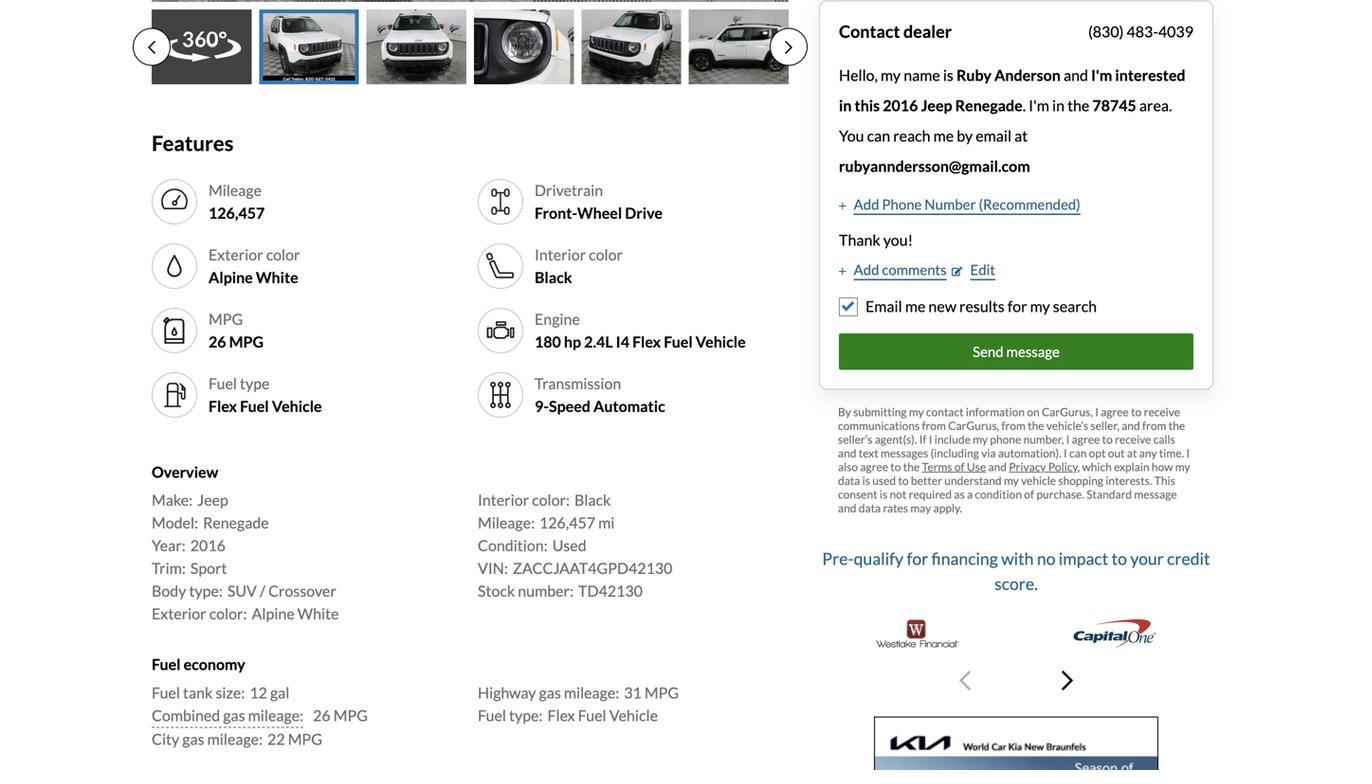 Task type: vqa. For each thing, say whether or not it's contained in the screenshot.


Task type: describe. For each thing, give the bounding box(es) containing it.
privacy
[[1009, 460, 1046, 474]]

plus image
[[839, 267, 846, 276]]

9-
[[535, 397, 549, 416]]

color: inside interior color: black mileage: 126,457 mi condition: used vin: zaccjaat4gpd42130 stock number: td42130
[[532, 491, 570, 510]]

number,
[[1024, 433, 1064, 447]]

td42130
[[578, 582, 643, 601]]

26 inside the fuel tank size: 12 gal combined gas mileage: 26 mpg city gas mileage: 22 mpg
[[313, 707, 331, 725]]

in inside i'm interested in this
[[839, 96, 852, 115]]

pre-qualify for financing with no impact to your credit score. button
[[819, 538, 1214, 710]]

1 vertical spatial receive
[[1115, 433, 1151, 447]]

the up time.
[[1169, 419, 1185, 433]]

vehicle inside engine 180 hp 2.4l i4 flex fuel vehicle
[[696, 333, 746, 351]]

0 vertical spatial data
[[838, 474, 860, 488]]

2.4l
[[584, 333, 613, 351]]

at inside "by submitting my contact information on cargurus, i agree to receive communications from cargurus, from the vehicle's seller, and from the seller's agent(s). if i include my phone number, i agree to receive calls and text messages (including via automation). i can opt out at any time. i also agree to the"
[[1127, 447, 1137, 460]]

to inside pre-qualify for financing with no impact to your credit score.
[[1112, 549, 1127, 569]]

(830)
[[1088, 22, 1124, 41]]

white inside 'make: jeep model: renegade year: 2016 trim: sport body type: suv / crossover exterior color: alpine white'
[[298, 605, 339, 624]]

ruby
[[957, 66, 992, 84]]

exterior inside exterior color alpine white
[[209, 246, 263, 264]]

.
[[1023, 96, 1026, 115]]

dealer
[[904, 21, 952, 42]]

interior for interior color: black mileage: 126,457 mi condition: used vin: zaccjaat4gpd42130 stock number: td42130
[[478, 491, 529, 510]]

180
[[535, 333, 561, 351]]

engine image
[[485, 316, 516, 346]]

transmission image
[[485, 380, 516, 411]]

email
[[976, 126, 1012, 145]]

exterior color alpine white
[[209, 246, 300, 287]]

terms of use link
[[922, 460, 986, 474]]

city
[[152, 730, 179, 749]]

jeep for renegade
[[921, 96, 952, 115]]

1 horizontal spatial 2016
[[883, 96, 918, 115]]

drive
[[625, 204, 663, 222]]

mpg inside highway gas mileage: 31 mpg fuel type: flex fuel vehicle
[[645, 684, 679, 702]]

fuel type image
[[159, 380, 190, 411]]

speed
[[549, 397, 591, 416]]

comments
[[882, 261, 947, 278]]

a
[[967, 488, 973, 502]]

add comments button
[[839, 259, 947, 280]]

thank you!
[[839, 231, 913, 249]]

stock
[[478, 582, 515, 601]]

by
[[957, 126, 973, 145]]

with
[[1001, 549, 1034, 569]]

color for interior color black
[[589, 246, 623, 264]]

12
[[250, 684, 267, 702]]

edit image
[[952, 267, 963, 276]]

fuel inside the fuel tank size: 12 gal combined gas mileage: 26 mpg city gas mileage: 22 mpg
[[152, 684, 180, 702]]

mpg 26 mpg
[[209, 310, 264, 351]]

financing
[[932, 549, 998, 569]]

engine
[[535, 310, 580, 329]]

0 vertical spatial for
[[1008, 297, 1027, 316]]

qualify
[[854, 549, 904, 569]]

calls
[[1154, 433, 1175, 447]]

number:
[[518, 582, 574, 601]]

2 horizontal spatial agree
[[1101, 405, 1129, 419]]

exterior inside 'make: jeep model: renegade year: 2016 trim: sport body type: suv / crossover exterior color: alpine white'
[[152, 605, 206, 624]]

i'm inside i'm interested in this
[[1091, 66, 1112, 84]]

0 vertical spatial 126,457
[[209, 204, 265, 222]]

standard
[[1087, 488, 1132, 502]]

time.
[[1159, 447, 1184, 460]]

to up which
[[1102, 433, 1113, 447]]

at inside area. you can reach me by email at
[[1015, 126, 1028, 145]]

condition:
[[478, 537, 548, 555]]

used
[[552, 537, 587, 555]]

communications
[[838, 419, 920, 433]]

mileage 126,457
[[209, 181, 265, 222]]

name
[[904, 66, 940, 84]]

1 horizontal spatial cargurus,
[[1042, 405, 1093, 419]]

my left search
[[1030, 297, 1050, 316]]

interior color black
[[535, 246, 623, 287]]

can inside area. you can reach me by email at
[[867, 126, 890, 145]]

vehicle's
[[1047, 419, 1089, 433]]

1 horizontal spatial is
[[880, 488, 888, 502]]

engine 180 hp 2.4l i4 flex fuel vehicle
[[535, 310, 746, 351]]

my left vehicle
[[1004, 474, 1019, 488]]

mpg image
[[159, 316, 190, 346]]

i'm interested in this
[[839, 66, 1186, 115]]

hello,
[[839, 66, 878, 84]]

color: inside 'make: jeep model: renegade year: 2016 trim: sport body type: suv / crossover exterior color: alpine white'
[[209, 605, 247, 624]]

agent(s).
[[875, 433, 917, 447]]

31
[[624, 684, 642, 702]]

email
[[866, 297, 902, 316]]

type: inside highway gas mileage: 31 mpg fuel type: flex fuel vehicle
[[509, 707, 543, 725]]

mi
[[598, 514, 615, 533]]

483-
[[1127, 22, 1158, 41]]

and left text
[[838, 447, 857, 460]]

email me new results for my search
[[866, 297, 1097, 316]]

hello, my name is ruby anderson and
[[839, 66, 1091, 84]]

0 vertical spatial of
[[955, 460, 965, 474]]

interested
[[1115, 66, 1186, 84]]

terms
[[922, 460, 952, 474]]

i right time.
[[1186, 447, 1190, 460]]

0 horizontal spatial me
[[905, 297, 926, 316]]

this
[[1155, 474, 1175, 488]]

view vehicle photo 3 image
[[367, 9, 466, 84]]

vehicle
[[1021, 474, 1056, 488]]

highway
[[478, 684, 536, 702]]

2 vertical spatial mileage:
[[207, 730, 263, 749]]

1 vertical spatial data
[[859, 502, 881, 515]]

/
[[260, 582, 265, 601]]

may
[[911, 502, 931, 515]]

purchase.
[[1037, 488, 1085, 502]]

send message
[[973, 343, 1060, 360]]

alpine inside exterior color alpine white
[[209, 268, 253, 287]]

next page image
[[785, 40, 793, 55]]

view vehicle photo 6 image
[[689, 9, 789, 84]]

the left the '78745'
[[1068, 96, 1090, 115]]

0 vertical spatial renegade
[[955, 96, 1023, 115]]

pre-qualify for financing with no impact to your credit score.
[[822, 549, 1210, 594]]

view vehicle photo 4 image
[[474, 9, 574, 84]]

, which explain how my data is used to better understand my vehicle shopping interests. this consent is not required as a condition of purchase. standard message and data rates may apply.
[[838, 460, 1190, 515]]

search
[[1053, 297, 1097, 316]]

used
[[873, 474, 896, 488]]

0 horizontal spatial is
[[862, 474, 870, 488]]

your
[[1130, 549, 1164, 569]]

color for exterior color alpine white
[[266, 246, 300, 264]]

vehicle inside fuel type flex fuel vehicle
[[272, 397, 322, 416]]

score.
[[995, 574, 1038, 594]]

drivetrain
[[535, 181, 603, 200]]

the up automation).
[[1028, 419, 1044, 433]]

on
[[1027, 405, 1040, 419]]

gal
[[270, 684, 290, 702]]

phone
[[990, 433, 1021, 447]]

overview
[[152, 463, 218, 482]]

wheel
[[577, 204, 622, 222]]

mileage image
[[159, 187, 190, 217]]

zaccjaat4gpd42130
[[513, 560, 673, 578]]

results
[[960, 297, 1005, 316]]

text
[[859, 447, 879, 460]]

me inside area. you can reach me by email at
[[934, 126, 954, 145]]

if
[[919, 433, 927, 447]]

2 vertical spatial agree
[[860, 460, 888, 474]]

send
[[973, 343, 1004, 360]]

1 vertical spatial gas
[[223, 707, 245, 725]]

and right anderson
[[1064, 66, 1088, 84]]



Task type: locate. For each thing, give the bounding box(es) containing it.
1 horizontal spatial type:
[[509, 707, 543, 725]]

black for color:
[[575, 491, 611, 510]]

0 horizontal spatial jeep
[[197, 491, 228, 510]]

mileage: inside highway gas mileage: 31 mpg fuel type: flex fuel vehicle
[[564, 684, 619, 702]]

the
[[1068, 96, 1090, 115], [1028, 419, 1044, 433], [1169, 419, 1185, 433], [903, 460, 920, 474]]

0 vertical spatial me
[[934, 126, 954, 145]]

message right send
[[1006, 343, 1060, 360]]

agree up out
[[1101, 405, 1129, 419]]

view vehicle photo 2 image
[[259, 9, 359, 84]]

2 horizontal spatial flex
[[632, 333, 661, 351]]

2 in from the left
[[1052, 96, 1065, 115]]

2 vertical spatial gas
[[182, 730, 204, 749]]

fuel economy
[[152, 656, 245, 674]]

receive up explain
[[1115, 433, 1151, 447]]

jeep down name
[[921, 96, 952, 115]]

year:
[[152, 537, 186, 555]]

model:
[[152, 514, 198, 533]]

me
[[934, 126, 954, 145], [905, 297, 926, 316]]

data
[[838, 474, 860, 488], [859, 502, 881, 515]]

exterior down body
[[152, 605, 206, 624]]

i right vehicle's
[[1095, 405, 1099, 419]]

gas inside highway gas mileage: 31 mpg fuel type: flex fuel vehicle
[[539, 684, 561, 702]]

edit
[[970, 261, 996, 278]]

required
[[909, 488, 952, 502]]

0 vertical spatial receive
[[1144, 405, 1180, 419]]

126,457 inside interior color: black mileage: 126,457 mi condition: used vin: zaccjaat4gpd42130 stock number: td42130
[[539, 514, 595, 533]]

interior for interior color black
[[535, 246, 586, 264]]

interior
[[535, 246, 586, 264], [478, 491, 529, 510]]

1 horizontal spatial for
[[1008, 297, 1027, 316]]

0 horizontal spatial from
[[922, 419, 946, 433]]

1 vertical spatial for
[[907, 549, 928, 569]]

1 vertical spatial can
[[1069, 447, 1087, 460]]

0 horizontal spatial flex
[[209, 397, 237, 416]]

0 horizontal spatial 126,457
[[209, 204, 265, 222]]

exterior color image
[[159, 251, 190, 282]]

i'm up the '78745'
[[1091, 66, 1112, 84]]

make:
[[152, 491, 193, 510]]

drivetrain front-wheel drive
[[535, 181, 663, 222]]

1 color from the left
[[266, 246, 300, 264]]

white inside exterior color alpine white
[[256, 268, 298, 287]]

add right plus image
[[854, 196, 879, 213]]

0 vertical spatial vehicle
[[696, 333, 746, 351]]

0 horizontal spatial 2016
[[190, 537, 226, 555]]

phone
[[882, 196, 922, 213]]

2 from from the left
[[1002, 419, 1026, 433]]

alpine down /
[[252, 605, 295, 624]]

0 vertical spatial flex
[[632, 333, 661, 351]]

0 horizontal spatial at
[[1015, 126, 1028, 145]]

1 horizontal spatial me
[[934, 126, 954, 145]]

0 vertical spatial can
[[867, 126, 890, 145]]

0 horizontal spatial i'm
[[1029, 96, 1049, 115]]

to right seller, on the right bottom of the page
[[1131, 405, 1142, 419]]

2 vertical spatial flex
[[547, 707, 575, 725]]

mileage: down gal
[[248, 707, 303, 725]]

fuel
[[664, 333, 693, 351], [209, 375, 237, 393], [240, 397, 269, 416], [152, 656, 181, 674], [152, 684, 180, 702], [478, 707, 506, 725], [578, 707, 606, 725]]

0 horizontal spatial can
[[867, 126, 890, 145]]

add inside button
[[854, 196, 879, 213]]

mileage: left the 22
[[207, 730, 263, 749]]

add phone number (recommended)
[[854, 196, 1081, 213]]

0 vertical spatial at
[[1015, 126, 1028, 145]]

0 horizontal spatial message
[[1006, 343, 1060, 360]]

my left phone at the bottom
[[973, 433, 988, 447]]

0 vertical spatial type:
[[189, 582, 223, 601]]

alpine inside 'make: jeep model: renegade year: 2016 trim: sport body type: suv / crossover exterior color: alpine white'
[[252, 605, 295, 624]]

you!
[[883, 231, 913, 249]]

type: down highway
[[509, 707, 543, 725]]

add for add phone number (recommended)
[[854, 196, 879, 213]]

black inside interior color: black mileage: 126,457 mi condition: used vin: zaccjaat4gpd42130 stock number: td42130
[[575, 491, 611, 510]]

chevron right image
[[1062, 670, 1073, 693]]

1 vertical spatial add
[[854, 261, 879, 278]]

0 horizontal spatial vehicle
[[272, 397, 322, 416]]

1 in from the left
[[839, 96, 852, 115]]

1 horizontal spatial 126,457
[[539, 514, 595, 533]]

add phone number (recommended) button
[[839, 194, 1081, 215]]

data down text
[[838, 474, 860, 488]]

mileage
[[209, 181, 262, 200]]

to inside , which explain how my data is used to better understand my vehicle shopping interests. this consent is not required as a condition of purchase. standard message and data rates may apply.
[[898, 474, 909, 488]]

renegade
[[955, 96, 1023, 115], [203, 514, 269, 533]]

gas down size:
[[223, 707, 245, 725]]

color:
[[532, 491, 570, 510], [209, 605, 247, 624]]

by submitting my contact information on cargurus, i agree to receive communications from cargurus, from the vehicle's seller, and from the seller's agent(s). if i include my phone number, i agree to receive calls and text messages (including via automation). i can opt out at any time. i also agree to the
[[838, 405, 1190, 474]]

advertisement region
[[874, 717, 1159, 771]]

1 horizontal spatial color
[[589, 246, 623, 264]]

and down "also"
[[838, 502, 857, 515]]

policy
[[1048, 460, 1078, 474]]

flex inside highway gas mileage: 31 mpg fuel type: flex fuel vehicle
[[547, 707, 575, 725]]

via
[[981, 447, 996, 460]]

1 vertical spatial agree
[[1072, 433, 1100, 447]]

i4
[[616, 333, 630, 351]]

1 from from the left
[[922, 419, 946, 433]]

drivetrain image
[[485, 187, 516, 217]]

my right how
[[1175, 460, 1190, 474]]

black up mi
[[575, 491, 611, 510]]

anderson
[[995, 66, 1061, 84]]

i'm right .
[[1029, 96, 1049, 115]]

receive
[[1144, 405, 1180, 419], [1115, 433, 1151, 447]]

1 vertical spatial black
[[575, 491, 611, 510]]

renegade up email
[[955, 96, 1023, 115]]

alpine up mpg 26 mpg
[[209, 268, 253, 287]]

0 vertical spatial exterior
[[209, 246, 263, 264]]

my up if
[[909, 405, 924, 419]]

for inside pre-qualify for financing with no impact to your credit score.
[[907, 549, 928, 569]]

receive up calls
[[1144, 405, 1180, 419]]

for right qualify
[[907, 549, 928, 569]]

you
[[839, 126, 864, 145]]

message inside "send message" button
[[1006, 343, 1060, 360]]

prev page image
[[148, 40, 155, 55]]

reach
[[893, 126, 931, 145]]

0 horizontal spatial agree
[[860, 460, 888, 474]]

1 horizontal spatial gas
[[223, 707, 245, 725]]

1 horizontal spatial flex
[[547, 707, 575, 725]]

suv
[[227, 582, 257, 601]]

0 horizontal spatial gas
[[182, 730, 204, 749]]

interior inside interior color: black mileage: 126,457 mi condition: used vin: zaccjaat4gpd42130 stock number: td42130
[[478, 491, 529, 510]]

(830) 483-4039
[[1088, 22, 1194, 41]]

of down 'privacy'
[[1024, 488, 1034, 502]]

jeep inside 'make: jeep model: renegade year: 2016 trim: sport body type: suv / crossover exterior color: alpine white'
[[197, 491, 228, 510]]

gas right highway
[[539, 684, 561, 702]]

gas
[[539, 684, 561, 702], [223, 707, 245, 725], [182, 730, 204, 749]]

0 horizontal spatial exterior
[[152, 605, 206, 624]]

sport
[[190, 560, 227, 578]]

1 horizontal spatial black
[[575, 491, 611, 510]]

2016 up sport
[[190, 537, 226, 555]]

exterior
[[209, 246, 263, 264], [152, 605, 206, 624]]

white down crossover
[[298, 605, 339, 624]]

from left on
[[1002, 419, 1026, 433]]

1 horizontal spatial can
[[1069, 447, 1087, 460]]

information
[[966, 405, 1025, 419]]

can right you
[[867, 126, 890, 145]]

send message button
[[839, 334, 1194, 370]]

explain
[[1114, 460, 1150, 474]]

black inside interior color black
[[535, 268, 572, 287]]

i right if
[[929, 433, 932, 447]]

messages
[[881, 447, 928, 460]]

1 horizontal spatial jeep
[[921, 96, 952, 115]]

1 horizontal spatial from
[[1002, 419, 1026, 433]]

0 horizontal spatial color
[[266, 246, 300, 264]]

1 horizontal spatial interior
[[535, 246, 586, 264]]

0 vertical spatial mileage:
[[564, 684, 619, 702]]

0 horizontal spatial 26
[[209, 333, 226, 351]]

0 vertical spatial i'm
[[1091, 66, 1112, 84]]

2 horizontal spatial gas
[[539, 684, 561, 702]]

0 vertical spatial 26
[[209, 333, 226, 351]]

(including
[[931, 447, 979, 460]]

add right plus icon
[[854, 261, 879, 278]]

me left by
[[934, 126, 954, 145]]

vehicle full photo image
[[152, 0, 789, 2]]

contact dealer
[[839, 21, 952, 42]]

to down agent(s).
[[891, 460, 901, 474]]

is left used
[[862, 474, 870, 488]]

impact
[[1059, 549, 1109, 569]]

2 horizontal spatial from
[[1142, 419, 1167, 433]]

at right email
[[1015, 126, 1028, 145]]

and right the use
[[988, 460, 1007, 474]]

color
[[266, 246, 300, 264], [589, 246, 623, 264]]

view vehicle photo 5 image
[[582, 9, 681, 84]]

renegade inside 'make: jeep model: renegade year: 2016 trim: sport body type: suv / crossover exterior color: alpine white'
[[203, 514, 269, 533]]

agree up the ,
[[1072, 433, 1100, 447]]

0 horizontal spatial color:
[[209, 605, 247, 624]]

1 horizontal spatial of
[[1024, 488, 1034, 502]]

mileage:
[[478, 514, 535, 533]]

1 horizontal spatial 26
[[313, 707, 331, 725]]

data left rates
[[859, 502, 881, 515]]

26 inside mpg 26 mpg
[[209, 333, 226, 351]]

contact
[[839, 21, 900, 42]]

interior color: black mileage: 126,457 mi condition: used vin: zaccjaat4gpd42130 stock number: td42130
[[478, 491, 673, 601]]

1 horizontal spatial vehicle
[[609, 707, 658, 725]]

1 vertical spatial 126,457
[[539, 514, 595, 533]]

from up the (including at the right of page
[[922, 419, 946, 433]]

0 horizontal spatial in
[[839, 96, 852, 115]]

for right results
[[1008, 297, 1027, 316]]

vin:
[[478, 560, 508, 578]]

cargurus, right on
[[1042, 405, 1093, 419]]

vehicle inside highway gas mileage: 31 mpg fuel type: flex fuel vehicle
[[609, 707, 658, 725]]

jeep down overview
[[197, 491, 228, 510]]

message inside , which explain how my data is used to better understand my vehicle shopping interests. this consent is not required as a condition of purchase. standard message and data rates may apply.
[[1134, 488, 1177, 502]]

1 vertical spatial white
[[298, 605, 339, 624]]

1 vertical spatial type:
[[509, 707, 543, 725]]

i right number,
[[1066, 433, 1070, 447]]

in right .
[[1052, 96, 1065, 115]]

1 vertical spatial color:
[[209, 605, 247, 624]]

color inside interior color black
[[589, 246, 623, 264]]

this
[[855, 96, 880, 115]]

economy
[[184, 656, 245, 674]]

1 vertical spatial at
[[1127, 447, 1137, 460]]

0 horizontal spatial type:
[[189, 582, 223, 601]]

type
[[240, 375, 270, 393]]

jeep for model:
[[197, 491, 228, 510]]

1 vertical spatial alpine
[[252, 605, 295, 624]]

126,457 down mileage
[[209, 204, 265, 222]]

of inside , which explain how my data is used to better understand my vehicle shopping interests. this consent is not required as a condition of purchase. standard message and data rates may apply.
[[1024, 488, 1034, 502]]

is left not
[[880, 488, 888, 502]]

hp
[[564, 333, 581, 351]]

3 from from the left
[[1142, 419, 1167, 433]]

flex inside engine 180 hp 2.4l i4 flex fuel vehicle
[[632, 333, 661, 351]]

1 add from the top
[[854, 196, 879, 213]]

from up any
[[1142, 419, 1167, 433]]

0 vertical spatial alpine
[[209, 268, 253, 287]]

2 add from the top
[[854, 261, 879, 278]]

2 horizontal spatial is
[[943, 66, 954, 84]]

1 vertical spatial vehicle
[[272, 397, 322, 416]]

(recommended)
[[979, 196, 1081, 213]]

fuel type flex fuel vehicle
[[209, 375, 322, 416]]

tab list
[[133, 9, 808, 84]]

1 horizontal spatial i'm
[[1091, 66, 1112, 84]]

white
[[256, 268, 298, 287], [298, 605, 339, 624]]

2016 jeep renegade . i'm in the 78745
[[883, 96, 1137, 115]]

message down how
[[1134, 488, 1177, 502]]

seller's
[[838, 433, 873, 447]]

me left the new
[[905, 297, 926, 316]]

mileage: left 31
[[564, 684, 619, 702]]

interior inside interior color black
[[535, 246, 586, 264]]

plus image
[[839, 202, 846, 211]]

black for color
[[535, 268, 572, 287]]

size:
[[216, 684, 245, 702]]

automatic
[[593, 397, 665, 416]]

submitting
[[854, 405, 907, 419]]

black up engine
[[535, 268, 572, 287]]

can inside "by submitting my contact information on cargurus, i agree to receive communications from cargurus, from the vehicle's seller, and from the seller's agent(s). if i include my phone number, i agree to receive calls and text messages (including via automation). i can opt out at any time. i also agree to the"
[[1069, 447, 1087, 460]]

rates
[[883, 502, 908, 515]]

i left the ,
[[1064, 447, 1067, 460]]

better
[[911, 474, 942, 488]]

white up mpg 26 mpg
[[256, 268, 298, 287]]

0 vertical spatial add
[[854, 196, 879, 213]]

agree right "also"
[[860, 460, 888, 474]]

as
[[954, 488, 965, 502]]

add comments
[[854, 261, 947, 278]]

2016 up reach at the top right of page
[[883, 96, 918, 115]]

add for add comments
[[854, 261, 879, 278]]

my left name
[[881, 66, 901, 84]]

thank
[[839, 231, 881, 249]]

color: up "used"
[[532, 491, 570, 510]]

add inside 'button'
[[854, 261, 879, 278]]

rubyanndersson@gmail.com
[[839, 157, 1030, 175]]

terms of use and privacy policy
[[922, 460, 1078, 474]]

78745
[[1093, 96, 1137, 115]]

to left your
[[1112, 549, 1127, 569]]

1 horizontal spatial in
[[1052, 96, 1065, 115]]

1 vertical spatial interior
[[478, 491, 529, 510]]

and inside , which explain how my data is used to better understand my vehicle shopping interests. this consent is not required as a condition of purchase. standard message and data rates may apply.
[[838, 502, 857, 515]]

no
[[1037, 549, 1056, 569]]

type: inside 'make: jeep model: renegade year: 2016 trim: sport body type: suv / crossover exterior color: alpine white'
[[189, 582, 223, 601]]

0 vertical spatial agree
[[1101, 405, 1129, 419]]

can left opt
[[1069, 447, 1087, 460]]

chevron left image
[[959, 670, 971, 693]]

seller,
[[1091, 419, 1120, 433]]

1 vertical spatial message
[[1134, 488, 1177, 502]]

view vehicle photo 1 image
[[152, 9, 252, 84]]

1 horizontal spatial renegade
[[955, 96, 1023, 115]]

my
[[881, 66, 901, 84], [1030, 297, 1050, 316], [909, 405, 924, 419], [973, 433, 988, 447], [1175, 460, 1190, 474], [1004, 474, 1019, 488]]

cargurus, up via
[[948, 419, 999, 433]]

2 color from the left
[[589, 246, 623, 264]]

interior down front-
[[535, 246, 586, 264]]

is left ruby at the right of page
[[943, 66, 954, 84]]

1 vertical spatial jeep
[[197, 491, 228, 510]]

,
[[1078, 460, 1080, 474]]

2 vertical spatial vehicle
[[609, 707, 658, 725]]

1 vertical spatial me
[[905, 297, 926, 316]]

1 vertical spatial mileage:
[[248, 707, 303, 725]]

body
[[152, 582, 186, 601]]

1 vertical spatial exterior
[[152, 605, 206, 624]]

combined
[[152, 707, 220, 725]]

color inside exterior color alpine white
[[266, 246, 300, 264]]

transmission 9-speed automatic
[[535, 375, 665, 416]]

the left terms
[[903, 460, 920, 474]]

black
[[535, 268, 572, 287], [575, 491, 611, 510]]

interior up "mileage:"
[[478, 491, 529, 510]]

0 horizontal spatial cargurus,
[[948, 419, 999, 433]]

and right seller, on the right bottom of the page
[[1122, 419, 1140, 433]]

in left this
[[839, 96, 852, 115]]

2 horizontal spatial vehicle
[[696, 333, 746, 351]]

2016 inside 'make: jeep model: renegade year: 2016 trim: sport body type: suv / crossover exterior color: alpine white'
[[190, 537, 226, 555]]

to right used
[[898, 474, 909, 488]]

0 horizontal spatial black
[[535, 268, 572, 287]]

interior color image
[[485, 251, 516, 282]]

0 vertical spatial black
[[535, 268, 572, 287]]

exterior down mileage 126,457
[[209, 246, 263, 264]]

1 horizontal spatial at
[[1127, 447, 1137, 460]]

is
[[943, 66, 954, 84], [862, 474, 870, 488], [880, 488, 888, 502]]

of left the use
[[955, 460, 965, 474]]

1 vertical spatial flex
[[209, 397, 237, 416]]

interests.
[[1106, 474, 1152, 488]]

1 horizontal spatial color:
[[532, 491, 570, 510]]

fuel inside engine 180 hp 2.4l i4 flex fuel vehicle
[[664, 333, 693, 351]]

0 vertical spatial jeep
[[921, 96, 952, 115]]

color: down suv
[[209, 605, 247, 624]]

1 horizontal spatial agree
[[1072, 433, 1100, 447]]

126,457
[[209, 204, 265, 222], [539, 514, 595, 533]]

22
[[267, 730, 285, 749]]

tank
[[183, 684, 213, 702]]

1 vertical spatial renegade
[[203, 514, 269, 533]]

renegade up sport
[[203, 514, 269, 533]]

number
[[925, 196, 976, 213]]

at right out
[[1127, 447, 1137, 460]]

1 vertical spatial of
[[1024, 488, 1034, 502]]

type: down sport
[[189, 582, 223, 601]]

126,457 up "used"
[[539, 514, 595, 533]]

at
[[1015, 126, 1028, 145], [1127, 447, 1137, 460]]

flex inside fuel type flex fuel vehicle
[[209, 397, 237, 416]]

0 horizontal spatial for
[[907, 549, 928, 569]]

gas down combined
[[182, 730, 204, 749]]

area. you can reach me by email at
[[839, 96, 1172, 145]]



